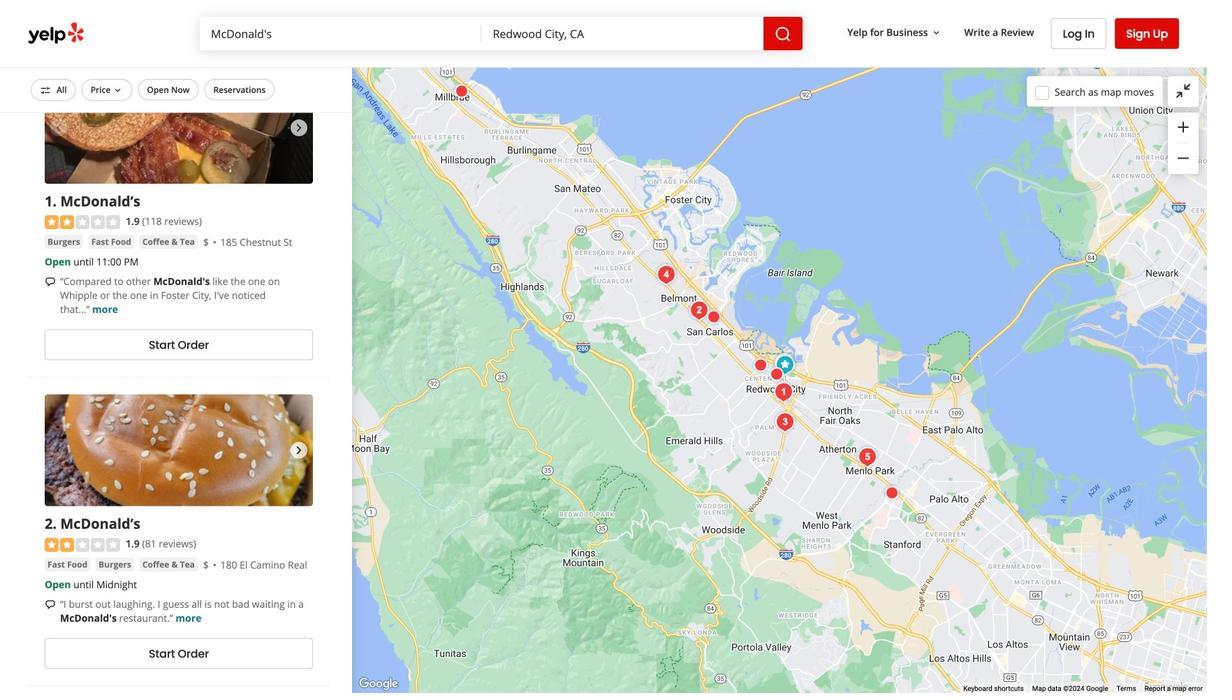 Task type: locate. For each thing, give the bounding box(es) containing it.
1 vertical spatial next image
[[291, 442, 307, 459]]

1 horizontal spatial in-n-out burger image
[[700, 303, 728, 331]]

in-n-out burger image
[[448, 77, 476, 105], [700, 303, 728, 331], [763, 360, 791, 388]]

16 speech v2 image
[[45, 276, 56, 288], [45, 599, 56, 610]]

mcdonald's image down "taco bell" "image"
[[770, 378, 798, 406]]

1 vertical spatial mcdonald's image
[[686, 297, 714, 325]]

1 slideshow element from the top
[[45, 72, 313, 184]]

0 vertical spatial slideshow element
[[45, 72, 313, 184]]

1.9 star rating image
[[45, 215, 120, 229], [45, 538, 120, 552]]

google image
[[356, 675, 402, 693]]

1 vertical spatial 1.9 star rating image
[[45, 538, 120, 552]]

None field
[[200, 17, 482, 50], [482, 17, 764, 50]]

map region
[[352, 68, 1208, 693]]

0 horizontal spatial mcdonald's image
[[653, 261, 681, 289]]

zoom in image
[[1175, 119, 1192, 136]]

slideshow element
[[45, 72, 313, 184], [45, 395, 313, 506]]

16 filter v2 image
[[40, 85, 51, 96]]

2 slideshow element from the top
[[45, 395, 313, 506]]

address, neighborhood, city, state or zip text field
[[482, 17, 764, 50]]

filters group
[[28, 79, 278, 101]]

1 16 speech v2 image from the top
[[45, 276, 56, 288]]

1 1.9 star rating image from the top
[[45, 215, 120, 229]]

1 vertical spatial 16 speech v2 image
[[45, 599, 56, 610]]

previous image
[[50, 119, 67, 136], [50, 442, 67, 459]]

1 next image from the top
[[291, 119, 307, 136]]

0 vertical spatial previous image
[[50, 119, 67, 136]]

16 speech v2 image for second previous icon from the bottom of the page
[[45, 276, 56, 288]]

16 chevron down v2 image
[[931, 27, 942, 38]]

next image for 1.9 star rating 'image' for 16 speech v2 image for second previous icon from the bottom of the page
[[291, 119, 307, 136]]

None search field
[[200, 17, 803, 50]]

1 vertical spatial in-n-out burger image
[[700, 303, 728, 331]]

2 previous image from the top
[[50, 442, 67, 459]]

next image
[[291, 119, 307, 136], [291, 442, 307, 459]]

2 next image from the top
[[291, 442, 307, 459]]

mcdonald's image
[[653, 261, 681, 289], [686, 297, 714, 325]]

2 16 speech v2 image from the top
[[45, 599, 56, 610]]

group
[[1168, 113, 1199, 174]]

2 1.9 star rating image from the top
[[45, 538, 120, 552]]

slideshow element for 1.9 star rating 'image' for 16 speech v2 image for second previous icon from the bottom of the page
[[45, 72, 313, 184]]

0 vertical spatial 1.9 star rating image
[[45, 215, 120, 229]]

applebee's grill + bar image
[[772, 351, 799, 379]]

mcdonald's image
[[770, 378, 798, 406], [772, 408, 799, 436], [854, 443, 882, 471]]

0 vertical spatial 16 speech v2 image
[[45, 276, 56, 288]]

mcdonald's image up 'shake shack stanford shopping center' 'icon'
[[854, 443, 882, 471]]

1 none field from the left
[[200, 17, 482, 50]]

taco bell image
[[771, 350, 799, 378]]

1 horizontal spatial mcdonald's image
[[686, 297, 714, 325]]

2 none field from the left
[[482, 17, 764, 50]]

2 horizontal spatial in-n-out burger image
[[763, 360, 791, 388]]

1 vertical spatial previous image
[[50, 442, 67, 459]]

mcdonald's image down applebee's grill + bar image
[[772, 408, 799, 436]]

1 vertical spatial slideshow element
[[45, 395, 313, 506]]

0 vertical spatial in-n-out burger image
[[448, 77, 476, 105]]

0 vertical spatial next image
[[291, 119, 307, 136]]



Task type: vqa. For each thing, say whether or not it's contained in the screenshot.
the right Explore
no



Task type: describe. For each thing, give the bounding box(es) containing it.
16 speech v2 image for 2nd previous icon from the top
[[45, 599, 56, 610]]

shake shack stanford shopping center image
[[878, 479, 906, 507]]

2 vertical spatial mcdonald's image
[[854, 443, 882, 471]]

collapse map image
[[1175, 82, 1192, 99]]

none field things to do, nail salons, plumbers
[[200, 17, 482, 50]]

16 chevron down v2 image
[[112, 85, 123, 96]]

0 vertical spatial mcdonald's image
[[770, 378, 798, 406]]

0 vertical spatial mcdonald's image
[[653, 261, 681, 289]]

slideshow element for 16 speech v2 image related to 2nd previous icon from the top's 1.9 star rating 'image'
[[45, 395, 313, 506]]

1.9 star rating image for 16 speech v2 image for second previous icon from the bottom of the page
[[45, 215, 120, 229]]

things to do, nail salons, plumbers text field
[[200, 17, 482, 50]]

2 vertical spatial in-n-out burger image
[[763, 360, 791, 388]]

none field address, neighborhood, city, state or zip
[[482, 17, 764, 50]]

chick fil a image
[[747, 351, 775, 379]]

search image
[[775, 26, 792, 43]]

1 previous image from the top
[[50, 119, 67, 136]]

0 horizontal spatial in-n-out burger image
[[448, 77, 476, 105]]

1.9 star rating image for 16 speech v2 image related to 2nd previous icon from the top
[[45, 538, 120, 552]]

zoom out image
[[1175, 150, 1192, 167]]

1 vertical spatial mcdonald's image
[[772, 408, 799, 436]]

next image for 16 speech v2 image related to 2nd previous icon from the top's 1.9 star rating 'image'
[[291, 442, 307, 459]]



